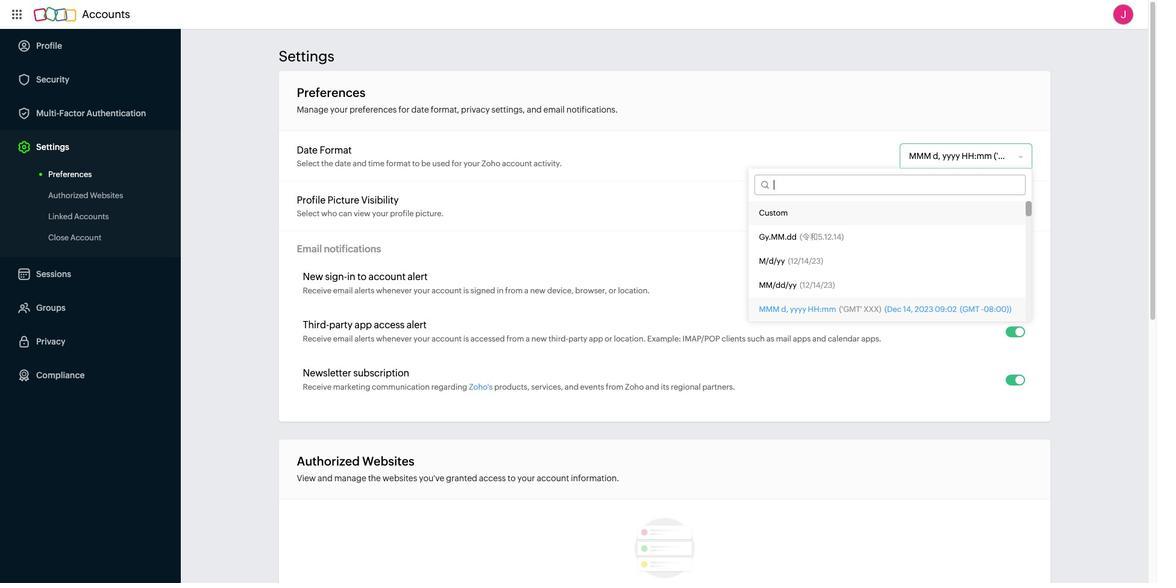 Task type: describe. For each thing, give the bounding box(es) containing it.
marketing
[[333, 383, 370, 392]]

0 vertical spatial in
[[347, 271, 355, 283]]

mail
[[776, 334, 791, 344]]

authorized for authorized websites
[[48, 191, 88, 200]]

profile
[[390, 209, 414, 218]]

or for new sign-in to account alert
[[609, 286, 616, 295]]

close
[[48, 233, 69, 242]]

view
[[354, 209, 371, 218]]

0 horizontal spatial party
[[329, 319, 353, 331]]

format,
[[431, 105, 459, 115]]

1 horizontal spatial zoho
[[625, 383, 644, 392]]

regional
[[671, 383, 701, 392]]

0 vertical spatial accounts
[[82, 8, 130, 20]]

date format select the date and time format to be used for your zoho account activity.
[[297, 144, 562, 168]]

alerts for access
[[354, 334, 374, 344]]

to inside the 'date format select the date and time format to be used for your zoho account activity.'
[[412, 159, 420, 168]]

your inside the 'date format select the date and time format to be used for your zoho account activity.'
[[464, 159, 480, 168]]

gy.mm.dd
[[759, 233, 797, 242]]

manage
[[297, 105, 328, 115]]

(12/14/23) for m/d/yy (12/14/23)
[[788, 257, 823, 266]]

format
[[386, 159, 411, 168]]

(gmt
[[960, 305, 980, 314]]

1 vertical spatial alert
[[407, 319, 427, 331]]

yyyy
[[790, 305, 806, 314]]

date inside 'preferences manage your preferences for date format, privacy settings, and email notifications.'
[[411, 105, 429, 115]]

custom
[[759, 209, 788, 218]]

used
[[432, 159, 450, 168]]

1 vertical spatial a
[[526, 334, 530, 344]]

14,
[[903, 305, 913, 314]]

alerts for to
[[354, 286, 374, 295]]

your inside 'preferences manage your preferences for date format, privacy settings, and email notifications.'
[[330, 105, 348, 115]]

manage
[[334, 474, 366, 483]]

08:00))
[[984, 305, 1012, 314]]

Search... field
[[769, 175, 1025, 195]]

mm/dd/yy (12/14/23)
[[759, 281, 835, 290]]

information.
[[571, 474, 619, 483]]

profile picture visibility select who can view your profile picture.
[[297, 194, 444, 218]]

for inside 'preferences manage your preferences for date format, privacy settings, and email notifications.'
[[399, 105, 410, 115]]

websites for authorized websites view and manage the websites you've granted access to your account information.
[[362, 454, 414, 468]]

compliance
[[36, 371, 85, 380]]

for inside the 'date format select the date and time format to be used for your zoho account activity.'
[[452, 159, 462, 168]]

select inside the 'date format select the date and time format to be used for your zoho account activity.'
[[297, 159, 320, 168]]

email for new sign-in to account alert
[[333, 286, 353, 295]]

09:02
[[935, 305, 957, 314]]

date inside the 'date format select the date and time format to be used for your zoho account activity.'
[[335, 159, 351, 168]]

apps
[[793, 334, 811, 344]]

as
[[766, 334, 774, 344]]

view
[[297, 474, 316, 483]]

authorized websites view and manage the websites you've granted access to your account information.
[[297, 454, 619, 483]]

third-
[[303, 319, 329, 331]]

m/d/yy
[[759, 257, 785, 266]]

products,
[[494, 383, 530, 392]]

1 horizontal spatial settings
[[279, 48, 334, 64]]

time
[[368, 159, 385, 168]]

security
[[36, 75, 69, 84]]

d,
[[781, 305, 788, 314]]

websites
[[383, 474, 417, 483]]

to inside authorized websites view and manage the websites you've granted access to your account information.
[[508, 474, 516, 483]]

format
[[320, 144, 352, 156]]

date
[[297, 144, 318, 156]]

whenever for alert
[[376, 334, 412, 344]]

receive for new
[[303, 286, 332, 295]]

privacy
[[461, 105, 490, 115]]

email notifications
[[297, 243, 381, 255]]

mmm
[[759, 305, 780, 314]]

mmm d, yyyy hh:mm ('gmt' xxx) (dec 14, 2023 09:02 (gmt -08:00))
[[759, 305, 1012, 314]]

receive for third-
[[303, 334, 332, 344]]

gy.mm.dd (令和5.12.14)
[[759, 233, 844, 242]]

the inside authorized websites view and manage the websites you've granted access to your account information.
[[368, 474, 381, 483]]

access inside authorized websites view and manage the websites you've granted access to your account information.
[[479, 474, 506, 483]]

its
[[661, 383, 669, 392]]

1 vertical spatial from
[[507, 334, 524, 344]]

factor
[[59, 108, 85, 118]]

granted
[[446, 474, 477, 483]]

multi-factor authentication
[[36, 108, 146, 118]]

picture
[[328, 194, 359, 206]]

and inside the 'date format select the date and time format to be used for your zoho account activity.'
[[353, 159, 367, 168]]

visibility
[[361, 194, 399, 206]]

3 receive from the top
[[303, 383, 332, 392]]

1 vertical spatial accounts
[[74, 212, 109, 221]]

(12/14/23) for mm/dd/yy (12/14/23)
[[800, 281, 835, 290]]

you've
[[419, 474, 444, 483]]

email for third-party app access alert
[[333, 334, 353, 344]]

browser,
[[575, 286, 607, 295]]

receive marketing communication regarding zoho's products, services, and events from zoho and its regional partners.
[[303, 383, 735, 392]]

third-party app access alert
[[303, 319, 427, 331]]

clients
[[722, 334, 746, 344]]

groups
[[36, 303, 66, 313]]

subscription
[[353, 368, 409, 379]]

email
[[297, 243, 322, 255]]

2023
[[915, 305, 933, 314]]

the inside the 'date format select the date and time format to be used for your zoho account activity.'
[[321, 159, 333, 168]]

and inside 'preferences manage your preferences for date format, privacy settings, and email notifications.'
[[527, 105, 542, 115]]

0 horizontal spatial app
[[355, 319, 372, 331]]

events
[[580, 383, 604, 392]]

newsletter
[[303, 368, 351, 379]]

regarding
[[431, 383, 467, 392]]

such
[[747, 334, 765, 344]]

and inside authorized websites view and manage the websites you've granted access to your account information.
[[318, 474, 333, 483]]

can
[[339, 209, 352, 218]]

notifications
[[324, 243, 381, 255]]

imap/pop
[[683, 334, 720, 344]]

receive email alerts whenever your account is accessed from a new third-party app or location. example: imap/pop clients such as mail apps and calendar apps.
[[303, 334, 881, 344]]

-
[[981, 305, 984, 314]]

signed
[[471, 286, 495, 295]]

('gmt'
[[839, 305, 862, 314]]

newsletter subscription
[[303, 368, 409, 379]]

mm/dd/yy
[[759, 281, 797, 290]]

websites for authorized websites
[[90, 191, 123, 200]]



Task type: locate. For each thing, give the bounding box(es) containing it.
receive
[[303, 286, 332, 295], [303, 334, 332, 344], [303, 383, 332, 392]]

picture.
[[415, 209, 444, 218]]

from right signed
[[505, 286, 523, 295]]

1 vertical spatial email
[[333, 286, 353, 295]]

preferences for preferences
[[48, 170, 92, 179]]

None field
[[900, 144, 1019, 168], [900, 194, 1019, 218], [900, 144, 1019, 168], [900, 194, 1019, 218]]

linked
[[48, 212, 73, 221]]

profile for profile
[[36, 41, 62, 51]]

1 vertical spatial or
[[605, 334, 612, 344]]

email down third-party app access alert
[[333, 334, 353, 344]]

1 select from the top
[[297, 159, 320, 168]]

0 vertical spatial profile
[[36, 41, 62, 51]]

calendar
[[828, 334, 860, 344]]

whenever for account
[[376, 286, 412, 295]]

1 vertical spatial select
[[297, 209, 320, 218]]

2 horizontal spatial to
[[508, 474, 516, 483]]

new left device,
[[530, 286, 546, 295]]

for right preferences
[[399, 105, 410, 115]]

account down the 'notifications'
[[369, 271, 406, 283]]

sign-
[[325, 271, 347, 283]]

0 vertical spatial receive
[[303, 286, 332, 295]]

1 vertical spatial websites
[[362, 454, 414, 468]]

0 vertical spatial preferences
[[297, 86, 365, 99]]

third-
[[549, 334, 568, 344]]

0 vertical spatial authorized
[[48, 191, 88, 200]]

alerts down third-party app access alert
[[354, 334, 374, 344]]

1 vertical spatial location.
[[614, 334, 646, 344]]

1 horizontal spatial profile
[[297, 194, 326, 206]]

1 horizontal spatial date
[[411, 105, 429, 115]]

select inside profile picture visibility select who can view your profile picture.
[[297, 209, 320, 218]]

0 vertical spatial new
[[530, 286, 546, 295]]

settings down multi-
[[36, 142, 69, 152]]

0 vertical spatial for
[[399, 105, 410, 115]]

websites up the linked accounts
[[90, 191, 123, 200]]

0 vertical spatial (12/14/23)
[[788, 257, 823, 266]]

1 vertical spatial access
[[479, 474, 506, 483]]

the down format
[[321, 159, 333, 168]]

zoho's
[[469, 383, 493, 392]]

hh:mm
[[808, 305, 836, 314]]

1 vertical spatial date
[[335, 159, 351, 168]]

zoho
[[482, 159, 500, 168], [625, 383, 644, 392]]

1 vertical spatial zoho
[[625, 383, 644, 392]]

to right sign-
[[357, 271, 367, 283]]

app right third-
[[589, 334, 603, 344]]

1 vertical spatial (12/14/23)
[[800, 281, 835, 290]]

party down sign-
[[329, 319, 353, 331]]

or for third-party app access alert
[[605, 334, 612, 344]]

2 vertical spatial receive
[[303, 383, 332, 392]]

access
[[374, 319, 405, 331], [479, 474, 506, 483]]

1 horizontal spatial websites
[[362, 454, 414, 468]]

1 alerts from the top
[[354, 286, 374, 295]]

and left its
[[645, 383, 659, 392]]

preferences up manage
[[297, 86, 365, 99]]

select down "date"
[[297, 159, 320, 168]]

new left third-
[[531, 334, 547, 344]]

1 whenever from the top
[[376, 286, 412, 295]]

and right the apps
[[812, 334, 826, 344]]

from right accessed
[[507, 334, 524, 344]]

1 horizontal spatial the
[[368, 474, 381, 483]]

zoho right 'used' in the left of the page
[[482, 159, 500, 168]]

select
[[297, 159, 320, 168], [297, 209, 320, 218]]

1 vertical spatial for
[[452, 159, 462, 168]]

authorized up view
[[297, 454, 360, 468]]

from right events
[[606, 383, 623, 392]]

0 vertical spatial whenever
[[376, 286, 412, 295]]

1 horizontal spatial access
[[479, 474, 506, 483]]

1 vertical spatial the
[[368, 474, 381, 483]]

0 vertical spatial location.
[[618, 286, 650, 295]]

date down format
[[335, 159, 351, 168]]

in down the 'notifications'
[[347, 271, 355, 283]]

0 horizontal spatial date
[[335, 159, 351, 168]]

0 horizontal spatial settings
[[36, 142, 69, 152]]

and left 'time'
[[353, 159, 367, 168]]

sessions
[[36, 269, 71, 279]]

the right 'manage'
[[368, 474, 381, 483]]

0 horizontal spatial the
[[321, 159, 333, 168]]

2 select from the top
[[297, 209, 320, 218]]

0 horizontal spatial authorized
[[48, 191, 88, 200]]

2 vertical spatial email
[[333, 334, 353, 344]]

xxx)
[[864, 305, 882, 314]]

device,
[[547, 286, 574, 295]]

privacy
[[36, 337, 65, 347]]

preferences inside 'preferences manage your preferences for date format, privacy settings, and email notifications.'
[[297, 86, 365, 99]]

1 vertical spatial app
[[589, 334, 603, 344]]

receive email alerts whenever your account is signed in from a new device, browser, or location.
[[303, 286, 650, 295]]

your
[[330, 105, 348, 115], [464, 159, 480, 168], [372, 209, 389, 218], [414, 286, 430, 295], [414, 334, 430, 344], [517, 474, 535, 483]]

0 vertical spatial date
[[411, 105, 429, 115]]

2 alerts from the top
[[354, 334, 374, 344]]

0 vertical spatial email
[[543, 105, 565, 115]]

0 horizontal spatial profile
[[36, 41, 62, 51]]

authorized inside authorized websites view and manage the websites you've granted access to your account information.
[[297, 454, 360, 468]]

preferences
[[350, 105, 397, 115]]

authentication
[[87, 108, 146, 118]]

location. for third-party app access alert
[[614, 334, 646, 344]]

profile up the who
[[297, 194, 326, 206]]

authorized websites
[[48, 191, 123, 200]]

(12/14/23) up hh:mm
[[800, 281, 835, 290]]

email
[[543, 105, 565, 115], [333, 286, 353, 295], [333, 334, 353, 344]]

0 vertical spatial alert
[[408, 271, 428, 283]]

linked accounts
[[48, 212, 109, 221]]

apps.
[[861, 334, 881, 344]]

to
[[412, 159, 420, 168], [357, 271, 367, 283], [508, 474, 516, 483]]

new sign-in to account alert
[[303, 271, 428, 283]]

the
[[321, 159, 333, 168], [368, 474, 381, 483]]

1 horizontal spatial preferences
[[297, 86, 365, 99]]

close account
[[48, 233, 101, 242]]

whenever
[[376, 286, 412, 295], [376, 334, 412, 344]]

0 vertical spatial a
[[524, 286, 529, 295]]

alerts down 'new sign-in to account alert'
[[354, 286, 374, 295]]

is left accessed
[[463, 334, 469, 344]]

1 vertical spatial profile
[[297, 194, 326, 206]]

1 vertical spatial preferences
[[48, 170, 92, 179]]

1 vertical spatial settings
[[36, 142, 69, 152]]

profile
[[36, 41, 62, 51], [297, 194, 326, 206]]

1 vertical spatial alerts
[[354, 334, 374, 344]]

0 vertical spatial access
[[374, 319, 405, 331]]

1 vertical spatial in
[[497, 286, 504, 295]]

profile up security
[[36, 41, 62, 51]]

1 receive from the top
[[303, 286, 332, 295]]

0 vertical spatial alerts
[[354, 286, 374, 295]]

websites
[[90, 191, 123, 200], [362, 454, 414, 468]]

1 horizontal spatial to
[[412, 159, 420, 168]]

account left signed
[[432, 286, 462, 295]]

1 vertical spatial to
[[357, 271, 367, 283]]

alert
[[408, 271, 428, 283], [407, 319, 427, 331]]

0 vertical spatial settings
[[279, 48, 334, 64]]

1 horizontal spatial for
[[452, 159, 462, 168]]

0 vertical spatial select
[[297, 159, 320, 168]]

party down browser,
[[568, 334, 587, 344]]

location.
[[618, 286, 650, 295], [614, 334, 646, 344]]

access right granted
[[479, 474, 506, 483]]

0 horizontal spatial for
[[399, 105, 410, 115]]

services,
[[531, 383, 563, 392]]

app
[[355, 319, 372, 331], [589, 334, 603, 344]]

0 vertical spatial party
[[329, 319, 353, 331]]

is
[[463, 286, 469, 295], [463, 334, 469, 344]]

settings up manage
[[279, 48, 334, 64]]

websites up the websites
[[362, 454, 414, 468]]

profile inside profile picture visibility select who can view your profile picture.
[[297, 194, 326, 206]]

(令和5.12.14)
[[800, 233, 844, 242]]

your inside profile picture visibility select who can view your profile picture.
[[372, 209, 389, 218]]

whenever down 'new sign-in to account alert'
[[376, 286, 412, 295]]

from for is
[[505, 286, 523, 295]]

is left signed
[[463, 286, 469, 295]]

preferences up authorized websites
[[48, 170, 92, 179]]

profile for profile picture visibility select who can view your profile picture.
[[297, 194, 326, 206]]

2 whenever from the top
[[376, 334, 412, 344]]

or right third-
[[605, 334, 612, 344]]

0 horizontal spatial websites
[[90, 191, 123, 200]]

receive down the third-
[[303, 334, 332, 344]]

in
[[347, 271, 355, 283], [497, 286, 504, 295]]

account left information.
[[537, 474, 569, 483]]

who
[[321, 209, 337, 218]]

communication
[[372, 383, 430, 392]]

a left third-
[[526, 334, 530, 344]]

account left accessed
[[432, 334, 462, 344]]

new
[[303, 271, 323, 283]]

0 vertical spatial app
[[355, 319, 372, 331]]

for
[[399, 105, 410, 115], [452, 159, 462, 168]]

or
[[609, 286, 616, 295], [605, 334, 612, 344]]

alerts
[[354, 286, 374, 295], [354, 334, 374, 344]]

new
[[530, 286, 546, 295], [531, 334, 547, 344]]

0 horizontal spatial in
[[347, 271, 355, 283]]

1 vertical spatial whenever
[[376, 334, 412, 344]]

date
[[411, 105, 429, 115], [335, 159, 351, 168]]

2 is from the top
[[463, 334, 469, 344]]

partners.
[[702, 383, 735, 392]]

and right settings,
[[527, 105, 542, 115]]

(12/14/23) down gy.mm.dd (令和5.12.14)
[[788, 257, 823, 266]]

accessed
[[471, 334, 505, 344]]

m/d/yy (12/14/23)
[[759, 257, 823, 266]]

0 vertical spatial to
[[412, 159, 420, 168]]

from
[[505, 286, 523, 295], [507, 334, 524, 344], [606, 383, 623, 392]]

0 vertical spatial or
[[609, 286, 616, 295]]

1 horizontal spatial app
[[589, 334, 603, 344]]

and right view
[[318, 474, 333, 483]]

0 vertical spatial the
[[321, 159, 333, 168]]

your inside authorized websites view and manage the websites you've granted access to your account information.
[[517, 474, 535, 483]]

1 vertical spatial new
[[531, 334, 547, 344]]

0 vertical spatial from
[[505, 286, 523, 295]]

select left the who
[[297, 209, 320, 218]]

email down sign-
[[333, 286, 353, 295]]

is for new sign-in to account alert
[[463, 286, 469, 295]]

a
[[524, 286, 529, 295], [526, 334, 530, 344]]

(12/14/23)
[[788, 257, 823, 266], [800, 281, 835, 290]]

email left "notifications."
[[543, 105, 565, 115]]

1 horizontal spatial in
[[497, 286, 504, 295]]

example:
[[647, 334, 681, 344]]

be
[[421, 159, 431, 168]]

location. left example:
[[614, 334, 646, 344]]

to right granted
[[508, 474, 516, 483]]

0 horizontal spatial access
[[374, 319, 405, 331]]

zoho's link
[[469, 383, 493, 392]]

1 horizontal spatial party
[[568, 334, 587, 344]]

1 vertical spatial is
[[463, 334, 469, 344]]

1 vertical spatial receive
[[303, 334, 332, 344]]

authorized for authorized websites view and manage the websites you've granted access to your account information.
[[297, 454, 360, 468]]

whenever down third-party app access alert
[[376, 334, 412, 344]]

multi-
[[36, 108, 59, 118]]

2 vertical spatial to
[[508, 474, 516, 483]]

preferences for preferences manage your preferences for date format, privacy settings, and email notifications.
[[297, 86, 365, 99]]

activity.
[[534, 159, 562, 168]]

from for services,
[[606, 383, 623, 392]]

party
[[329, 319, 353, 331], [568, 334, 587, 344]]

0 vertical spatial websites
[[90, 191, 123, 200]]

location. right browser,
[[618, 286, 650, 295]]

in right signed
[[497, 286, 504, 295]]

settings
[[279, 48, 334, 64], [36, 142, 69, 152]]

zoho left its
[[625, 383, 644, 392]]

authorized up "linked"
[[48, 191, 88, 200]]

app right the third-
[[355, 319, 372, 331]]

2 receive from the top
[[303, 334, 332, 344]]

accounts
[[82, 8, 130, 20], [74, 212, 109, 221]]

for right 'used' in the left of the page
[[452, 159, 462, 168]]

preferences manage your preferences for date format, privacy settings, and email notifications.
[[297, 86, 618, 115]]

email inside 'preferences manage your preferences for date format, privacy settings, and email notifications.'
[[543, 105, 565, 115]]

1 horizontal spatial authorized
[[297, 454, 360, 468]]

websites inside authorized websites view and manage the websites you've granted access to your account information.
[[362, 454, 414, 468]]

account inside authorized websites view and manage the websites you've granted access to your account information.
[[537, 474, 569, 483]]

location. for new sign-in to account alert
[[618, 286, 650, 295]]

settings,
[[492, 105, 525, 115]]

is for third-party app access alert
[[463, 334, 469, 344]]

0 vertical spatial is
[[463, 286, 469, 295]]

account left activity.
[[502, 159, 532, 168]]

access up subscription
[[374, 319, 405, 331]]

and left events
[[565, 383, 579, 392]]

1 vertical spatial party
[[568, 334, 587, 344]]

0 horizontal spatial zoho
[[482, 159, 500, 168]]

a left device,
[[524, 286, 529, 295]]

receive down newsletter
[[303, 383, 332, 392]]

account inside the 'date format select the date and time format to be used for your zoho account activity.'
[[502, 159, 532, 168]]

2 vertical spatial from
[[606, 383, 623, 392]]

0 horizontal spatial preferences
[[48, 170, 92, 179]]

0 vertical spatial zoho
[[482, 159, 500, 168]]

1 is from the top
[[463, 286, 469, 295]]

0 horizontal spatial to
[[357, 271, 367, 283]]

notifications.
[[566, 105, 618, 115]]

to left be
[[412, 159, 420, 168]]

date left "format,"
[[411, 105, 429, 115]]

or right browser,
[[609, 286, 616, 295]]

zoho inside the 'date format select the date and time format to be used for your zoho account activity.'
[[482, 159, 500, 168]]

receive down the new
[[303, 286, 332, 295]]

1 vertical spatial authorized
[[297, 454, 360, 468]]



Task type: vqa. For each thing, say whether or not it's contained in the screenshot.
IMAP/POP at bottom right
yes



